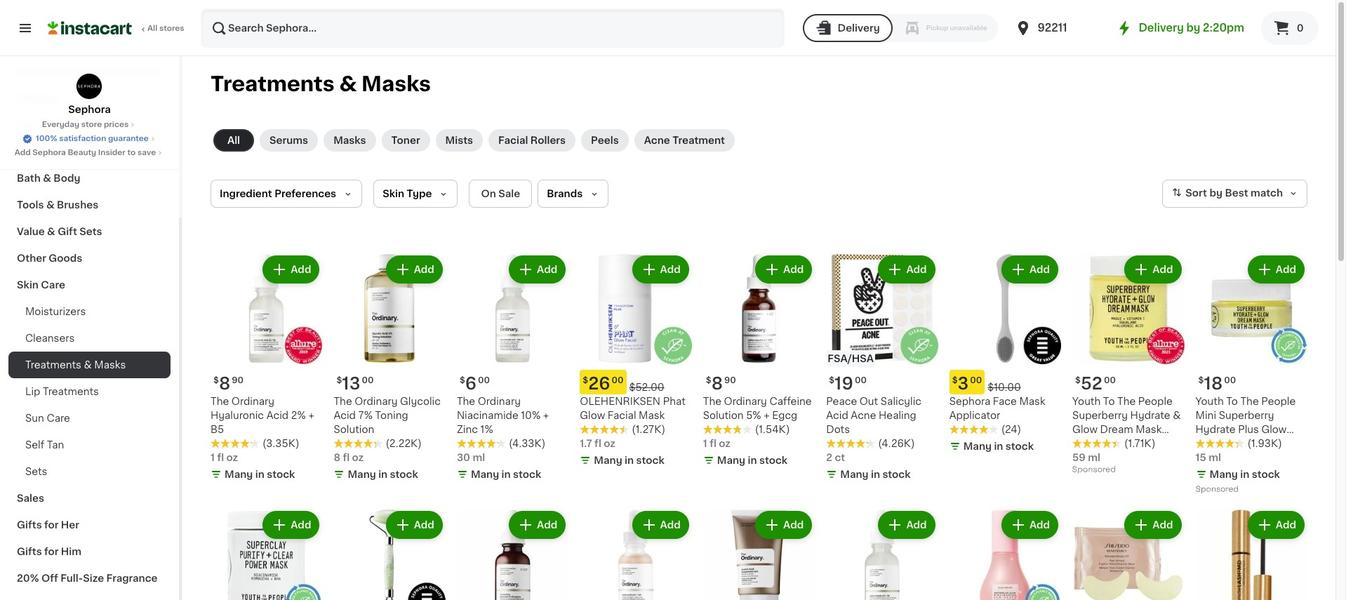 Task type: locate. For each thing, give the bounding box(es) containing it.
1 vertical spatial by
[[1210, 188, 1223, 198]]

1 horizontal spatial to
[[1227, 397, 1239, 407]]

product group containing 52
[[1073, 253, 1185, 478]]

solution
[[703, 411, 744, 421], [334, 425, 374, 435]]

holiday party ready beauty
[[17, 67, 160, 77]]

youth
[[1073, 397, 1101, 407], [1196, 397, 1225, 407]]

in down (4.26k)
[[871, 470, 881, 480]]

sephora up applicator
[[950, 397, 991, 407]]

stock down (24)
[[1006, 442, 1034, 452]]

facial down olehenriksen on the left bottom
[[608, 411, 637, 421]]

2 superberry from the left
[[1220, 411, 1275, 421]]

cleansers
[[25, 334, 75, 343]]

to for 52
[[1104, 397, 1115, 407]]

6 $ from the left
[[460, 377, 465, 385]]

10%
[[521, 411, 541, 421]]

product group containing 6
[[457, 253, 569, 485]]

& inside youth to the people superberry hydrate & glow dream mask with vitamin c
[[1174, 411, 1182, 421]]

1 $ from the left
[[213, 377, 219, 385]]

0 vertical spatial all
[[147, 25, 157, 32]]

6 the from the left
[[1241, 397, 1260, 407]]

stock for youth to the people mini superberry hydrate plus glow dream mask
[[1253, 470, 1281, 480]]

0 vertical spatial for
[[44, 520, 59, 530]]

0 horizontal spatial 1
[[211, 453, 215, 463]]

0 horizontal spatial all
[[147, 25, 157, 32]]

oz
[[604, 439, 616, 449], [719, 439, 731, 449], [226, 453, 238, 463], [352, 453, 364, 463]]

1 horizontal spatial treatments & masks
[[211, 74, 431, 94]]

mask down plus
[[1232, 439, 1258, 449]]

$ up with
[[1076, 377, 1081, 385]]

youth up the mini
[[1196, 397, 1225, 407]]

1 vertical spatial 1 fl oz
[[211, 453, 238, 463]]

many in stock for the ordinary hyaluronic acid 2% + b5
[[225, 470, 295, 480]]

dream up vitamin
[[1101, 425, 1134, 435]]

masks link
[[324, 129, 376, 152]]

& up the lip treatments link at left bottom
[[84, 360, 92, 370]]

caffeine
[[770, 397, 812, 407]]

acid left 2%
[[267, 411, 289, 421]]

stores
[[159, 25, 184, 32]]

1 superberry from the left
[[1073, 411, 1129, 421]]

3
[[958, 376, 969, 392]]

delivery button
[[803, 14, 893, 42]]

0 horizontal spatial hydrate
[[1131, 411, 1171, 421]]

sponsored badge image for 52
[[1073, 466, 1116, 474]]

sephora up the store
[[68, 105, 111, 114]]

1 vertical spatial all
[[227, 136, 240, 145]]

the inside the ordinary hyaluronic acid 2% + b5
[[211, 397, 229, 407]]

people inside youth to the people superberry hydrate & glow dream mask with vitamin c
[[1139, 397, 1173, 407]]

fl down the ordinary glycolic acid 7% toning solution
[[343, 453, 350, 463]]

2 horizontal spatial ml
[[1209, 453, 1222, 463]]

1 vertical spatial 1
[[211, 453, 215, 463]]

hyaluronic
[[211, 411, 264, 421]]

1 gifts from the top
[[17, 520, 42, 530]]

fragrance
[[17, 147, 68, 157], [106, 574, 158, 584]]

2 vertical spatial care
[[47, 414, 70, 423]]

00 right 3
[[971, 377, 983, 385]]

1 horizontal spatial beauty
[[123, 67, 160, 77]]

many in stock for youth to the people mini superberry hydrate plus glow dream mask
[[1210, 470, 1281, 480]]

sort
[[1186, 188, 1208, 198]]

mask inside youth to the people superberry hydrate & glow dream mask with vitamin c
[[1136, 425, 1163, 435]]

3 acid from the left
[[827, 411, 849, 421]]

2 people from the left
[[1262, 397, 1297, 407]]

0 vertical spatial fragrance
[[17, 147, 68, 157]]

1 down b5
[[211, 453, 215, 463]]

1 vertical spatial sets
[[25, 467, 47, 477]]

mask inside youth to the people mini superberry hydrate plus glow dream mask
[[1232, 439, 1258, 449]]

3 the from the left
[[1118, 397, 1136, 407]]

&
[[339, 74, 357, 94], [43, 173, 51, 183], [46, 200, 54, 210], [47, 227, 55, 237], [84, 360, 92, 370], [1174, 411, 1182, 421]]

glow up (1.93k)
[[1262, 425, 1287, 435]]

ordinary inside the ordinary hyaluronic acid 2% + b5
[[232, 397, 275, 407]]

solution down 7%
[[334, 425, 374, 435]]

superberry inside youth to the people mini superberry hydrate plus glow dream mask
[[1220, 411, 1275, 421]]

the inside the ordinary caffeine solution 5% + egcg
[[703, 397, 722, 407]]

$ 26 00 $52.00 olehenriksen phat glow facial mask
[[580, 376, 686, 421]]

1 horizontal spatial $ 8 90
[[706, 376, 737, 392]]

product group containing 13
[[334, 253, 446, 485]]

1 horizontal spatial dream
[[1196, 439, 1229, 449]]

1 $ 8 90 from the left
[[213, 376, 244, 392]]

stock for the ordinary niacinamide 10% + zinc 1%
[[513, 470, 542, 480]]

+ inside the ordinary hyaluronic acid 2% + b5
[[309, 411, 315, 421]]

0 horizontal spatial solution
[[334, 425, 374, 435]]

0 vertical spatial hydrate
[[1131, 411, 1171, 421]]

$ 8 90 for the ordinary caffeine solution 5% + egcg
[[706, 376, 737, 392]]

2 the from the left
[[334, 397, 352, 407]]

the for the ordinary niacinamide 10% + zinc 1%
[[457, 397, 476, 407]]

& for 'bath & body' link
[[43, 173, 51, 183]]

1 vertical spatial gifts
[[17, 547, 42, 557]]

4 the from the left
[[457, 397, 476, 407]]

ml
[[1089, 453, 1101, 463], [473, 453, 485, 463], [1209, 453, 1222, 463]]

in down (2.22k)
[[379, 470, 388, 480]]

to for 18
[[1227, 397, 1239, 407]]

for for him
[[44, 547, 59, 557]]

1 people from the left
[[1139, 397, 1173, 407]]

holiday
[[17, 67, 56, 77]]

mask up (1.27k)
[[639, 411, 665, 421]]

00 inside $ 6 00
[[478, 377, 490, 385]]

0 horizontal spatial glow
[[580, 411, 606, 421]]

0 horizontal spatial acne
[[644, 136, 671, 145]]

$ inside $ 3 00 $10.00 sephora face mask applicator
[[953, 377, 958, 385]]

him
[[61, 547, 82, 557]]

by for sort
[[1210, 188, 1223, 198]]

1 horizontal spatial acne
[[851, 411, 877, 421]]

0 vertical spatial by
[[1187, 22, 1201, 33]]

ordinary inside the ordinary caffeine solution 5% + egcg
[[724, 397, 767, 407]]

the right "phat"
[[703, 397, 722, 407]]

1 horizontal spatial sephora
[[68, 105, 111, 114]]

oz for (1.54k)
[[719, 439, 731, 449]]

treatments
[[211, 74, 335, 94], [25, 360, 81, 370], [43, 387, 99, 397]]

1 vertical spatial dream
[[1196, 439, 1229, 449]]

0 vertical spatial dream
[[1101, 425, 1134, 435]]

care up the 100%
[[40, 120, 64, 130]]

$ for the ordinary caffeine solution 5% + egcg
[[706, 377, 712, 385]]

youth inside youth to the people mini superberry hydrate plus glow dream mask
[[1196, 397, 1225, 407]]

2 acid from the left
[[334, 411, 356, 421]]

2 horizontal spatial acid
[[827, 411, 849, 421]]

superberry up plus
[[1220, 411, 1275, 421]]

hair
[[17, 120, 38, 130]]

oz right 1.7
[[604, 439, 616, 449]]

5 $ from the left
[[1076, 377, 1081, 385]]

beauty
[[123, 67, 160, 77], [68, 149, 96, 157]]

52
[[1081, 376, 1103, 392]]

for inside 'gifts for him' link
[[44, 547, 59, 557]]

1 for from the top
[[44, 520, 59, 530]]

0 vertical spatial 1
[[703, 439, 708, 449]]

8 for the ordinary caffeine solution 5% + egcg
[[712, 376, 723, 392]]

cleansers link
[[8, 325, 171, 352]]

2 vertical spatial masks
[[94, 360, 126, 370]]

1 00 from the left
[[362, 377, 374, 385]]

for inside gifts for her link
[[44, 520, 59, 530]]

$ up the niacinamide
[[460, 377, 465, 385]]

2 horizontal spatial 8
[[712, 376, 723, 392]]

1 for the ordinary caffeine solution 5% + egcg
[[703, 439, 708, 449]]

0 vertical spatial acne
[[644, 136, 671, 145]]

1 vertical spatial sponsored badge image
[[1196, 486, 1239, 494]]

gifts up 20%
[[17, 547, 42, 557]]

2 horizontal spatial sephora
[[950, 397, 991, 407]]

fl for the ordinary glycolic acid 7% toning solution
[[343, 453, 350, 463]]

many down 1.7 fl oz at the bottom
[[594, 456, 623, 466]]

00 inside the $ 18 00
[[1225, 377, 1237, 385]]

peels link
[[582, 129, 629, 152]]

1 horizontal spatial by
[[1210, 188, 1223, 198]]

the down 13
[[334, 397, 352, 407]]

20% off full-size fragrance
[[17, 574, 158, 584]]

delivery by 2:20pm
[[1139, 22, 1245, 33]]

many down ct
[[841, 470, 869, 480]]

facial left rollers
[[499, 136, 528, 145]]

0 vertical spatial gifts
[[17, 520, 42, 530]]

0 horizontal spatial youth
[[1073, 397, 1101, 407]]

0 horizontal spatial +
[[309, 411, 315, 421]]

to inside youth to the people mini superberry hydrate plus glow dream mask
[[1227, 397, 1239, 407]]

sephora inside $ 3 00 $10.00 sephora face mask applicator
[[950, 397, 991, 407]]

many
[[964, 442, 992, 452], [594, 456, 623, 466], [718, 456, 746, 466], [225, 470, 253, 480], [348, 470, 376, 480], [841, 470, 869, 480], [471, 470, 499, 480], [1210, 470, 1239, 480]]

makeup link
[[8, 85, 171, 112]]

2 for from the top
[[44, 547, 59, 557]]

masks up toner link
[[362, 74, 431, 94]]

bath & body link
[[8, 165, 171, 192]]

1 vertical spatial solution
[[334, 425, 374, 435]]

acne
[[644, 136, 671, 145], [851, 411, 877, 421]]

0 vertical spatial masks
[[362, 74, 431, 94]]

many for the ordinary glycolic acid 7% toning solution
[[348, 470, 376, 480]]

0 horizontal spatial skin
[[17, 280, 39, 290]]

1 horizontal spatial sponsored badge image
[[1196, 486, 1239, 494]]

& right tools
[[46, 200, 54, 210]]

& left the mini
[[1174, 411, 1182, 421]]

15
[[1196, 453, 1207, 463]]

$ inside $ 52 00
[[1076, 377, 1081, 385]]

for
[[44, 520, 59, 530], [44, 547, 59, 557]]

in down (3.35k)
[[255, 470, 265, 480]]

1 vertical spatial care
[[41, 280, 65, 290]]

acne down out on the right bottom
[[851, 411, 877, 421]]

the up hyaluronic
[[211, 397, 229, 407]]

1 horizontal spatial 90
[[725, 377, 737, 385]]

acid inside the ordinary hyaluronic acid 2% + b5
[[267, 411, 289, 421]]

1 ml from the left
[[1089, 453, 1101, 463]]

1 vertical spatial for
[[44, 547, 59, 557]]

sponsored badge image
[[1073, 466, 1116, 474], [1196, 486, 1239, 494]]

0 horizontal spatial to
[[1104, 397, 1115, 407]]

glow up with
[[1073, 425, 1098, 435]]

bath
[[17, 173, 41, 183]]

1 90 from the left
[[232, 377, 244, 385]]

4 00 from the left
[[1105, 377, 1117, 385]]

mask inside $ 26 00 $52.00 olehenriksen phat glow facial mask
[[639, 411, 665, 421]]

1 fl oz for the ordinary caffeine solution 5% + egcg
[[703, 439, 731, 449]]

00 inside $ 13 00
[[362, 377, 374, 385]]

3 00 from the left
[[855, 377, 867, 385]]

ml right 59
[[1089, 453, 1101, 463]]

00 right 26
[[612, 377, 624, 385]]

1 horizontal spatial glow
[[1073, 425, 1098, 435]]

dream
[[1101, 425, 1134, 435], [1196, 439, 1229, 449]]

self
[[25, 440, 44, 450]]

0 vertical spatial care
[[40, 120, 64, 130]]

brands button
[[538, 180, 609, 208]]

2 youth from the left
[[1196, 397, 1225, 407]]

hydrate down the mini
[[1196, 425, 1236, 435]]

sun care
[[25, 414, 70, 423]]

1 horizontal spatial facial
[[608, 411, 637, 421]]

type
[[407, 189, 432, 199]]

1 the from the left
[[211, 397, 229, 407]]

00 inside $ 52 00
[[1105, 377, 1117, 385]]

facial
[[499, 136, 528, 145], [608, 411, 637, 421]]

to
[[1104, 397, 1115, 407], [1227, 397, 1239, 407]]

Best match Sort by field
[[1163, 180, 1308, 208]]

acid inside "peace out salicylic acid acne healing dots"
[[827, 411, 849, 421]]

$ 8 90
[[213, 376, 244, 392], [706, 376, 737, 392]]

gifts for her
[[17, 520, 79, 530]]

$ up the ordinary caffeine solution 5% + egcg
[[706, 377, 712, 385]]

+
[[309, 411, 315, 421], [543, 411, 549, 421], [764, 411, 770, 421]]

youth for 18
[[1196, 397, 1225, 407]]

skin down other
[[17, 280, 39, 290]]

in down the (4.33k)
[[502, 470, 511, 480]]

0 horizontal spatial by
[[1187, 22, 1201, 33]]

off
[[41, 574, 58, 584]]

4 $ from the left
[[830, 377, 835, 385]]

1 horizontal spatial hydrate
[[1196, 425, 1236, 435]]

1 vertical spatial skin
[[17, 280, 39, 290]]

2 horizontal spatial +
[[764, 411, 770, 421]]

1 vertical spatial facial
[[608, 411, 637, 421]]

9 $ from the left
[[1199, 377, 1205, 385]]

0 horizontal spatial dream
[[1101, 425, 1134, 435]]

1 down the ordinary caffeine solution 5% + egcg
[[703, 439, 708, 449]]

the ordinary glycolic acid 7% toning solution
[[334, 397, 441, 435]]

acne inside "peace out salicylic acid acne healing dots"
[[851, 411, 877, 421]]

00 for 26
[[612, 377, 624, 385]]

to inside youth to the people superberry hydrate & glow dream mask with vitamin c
[[1104, 397, 1115, 407]]

all up "ingredient"
[[227, 136, 240, 145]]

ordinary for hyaluronic
[[232, 397, 275, 407]]

satisfaction
[[59, 135, 106, 143]]

7 00 from the left
[[1225, 377, 1237, 385]]

by for delivery
[[1187, 22, 1201, 33]]

ordinary up hyaluronic
[[232, 397, 275, 407]]

0 horizontal spatial 8
[[219, 376, 231, 392]]

1 horizontal spatial sets
[[80, 227, 102, 237]]

$ inside the $ 18 00
[[1199, 377, 1205, 385]]

delivery for delivery by 2:20pm
[[1139, 22, 1185, 33]]

0 horizontal spatial people
[[1139, 397, 1173, 407]]

19
[[835, 376, 854, 392]]

$ inside $ 19 00
[[830, 377, 835, 385]]

fl right 1.7
[[595, 439, 602, 449]]

1 horizontal spatial solution
[[703, 411, 744, 421]]

ordinary for glycolic
[[355, 397, 398, 407]]

sun
[[25, 414, 44, 423]]

0 vertical spatial skin
[[383, 189, 405, 199]]

1 + from the left
[[309, 411, 315, 421]]

people up (1.93k)
[[1262, 397, 1297, 407]]

8 $ from the left
[[953, 377, 958, 385]]

3 $ from the left
[[583, 377, 589, 385]]

fl for olehenriksen phat glow facial mask
[[595, 439, 602, 449]]

the for the ordinary hyaluronic acid 2% + b5
[[211, 397, 229, 407]]

1 horizontal spatial +
[[543, 411, 549, 421]]

the inside the ordinary glycolic acid 7% toning solution
[[334, 397, 352, 407]]

0 horizontal spatial 90
[[232, 377, 244, 385]]

acid inside the ordinary glycolic acid 7% toning solution
[[334, 411, 356, 421]]

$ for youth to the people superberry hydrate & glow dream mask with vitamin c
[[1076, 377, 1081, 385]]

0 horizontal spatial sets
[[25, 467, 47, 477]]

best
[[1226, 188, 1249, 198]]

dream up 15 ml
[[1196, 439, 1229, 449]]

acid for 8
[[267, 411, 289, 421]]

beauty down satisfaction
[[68, 149, 96, 157]]

3 ml from the left
[[1209, 453, 1222, 463]]

90 for the ordinary caffeine solution 5% + egcg
[[725, 377, 737, 385]]

skin inside dropdown button
[[383, 189, 405, 199]]

sale
[[499, 189, 521, 199]]

0 horizontal spatial sponsored badge image
[[1073, 466, 1116, 474]]

7 $ from the left
[[706, 377, 712, 385]]

party
[[58, 67, 86, 77]]

None search field
[[201, 8, 785, 48]]

8 for the ordinary hyaluronic acid 2% + b5
[[219, 376, 231, 392]]

the up vitamin
[[1118, 397, 1136, 407]]

1 ordinary from the left
[[232, 397, 275, 407]]

masks up the lip treatments link at left bottom
[[94, 360, 126, 370]]

$ for youth to the people mini superberry hydrate plus glow dream mask
[[1199, 377, 1205, 385]]

stock down the (4.33k)
[[513, 470, 542, 480]]

& left gift
[[47, 227, 55, 237]]

00 inside $ 26 00 $52.00 olehenriksen phat glow facial mask
[[612, 377, 624, 385]]

6 00 from the left
[[971, 377, 983, 385]]

other
[[17, 254, 46, 263]]

youth for 52
[[1073, 397, 1101, 407]]

fl down the ordinary caffeine solution 5% + egcg
[[710, 439, 717, 449]]

5 00 from the left
[[478, 377, 490, 385]]

$ 8 90 up the ordinary caffeine solution 5% + egcg
[[706, 376, 737, 392]]

$ up the ordinary glycolic acid 7% toning solution
[[337, 377, 342, 385]]

00 inside $ 3 00 $10.00 sephora face mask applicator
[[971, 377, 983, 385]]

fragrance link
[[8, 138, 171, 165]]

$ 52 00
[[1076, 376, 1117, 392]]

2 gifts from the top
[[17, 547, 42, 557]]

out
[[860, 397, 879, 407]]

dream inside youth to the people superberry hydrate & glow dream mask with vitamin c
[[1101, 425, 1134, 435]]

00 for 52
[[1105, 377, 1117, 385]]

0 vertical spatial sponsored badge image
[[1073, 466, 1116, 474]]

many in stock down (4.26k)
[[841, 470, 911, 480]]

00 for 19
[[855, 377, 867, 385]]

& for value & gift sets link
[[47, 227, 55, 237]]

youth down 52
[[1073, 397, 1101, 407]]

00 inside $ 19 00
[[855, 377, 867, 385]]

acne left treatment
[[644, 136, 671, 145]]

+ right 2%
[[309, 411, 315, 421]]

sponsored badge image down the 59 ml
[[1073, 466, 1116, 474]]

people up c
[[1139, 397, 1173, 407]]

0 vertical spatial treatments & masks
[[211, 74, 431, 94]]

by right sort
[[1210, 188, 1223, 198]]

beauty right ready
[[123, 67, 160, 77]]

value & gift sets
[[17, 227, 102, 237]]

delivery inside button
[[838, 23, 880, 33]]

mask right face
[[1020, 397, 1046, 407]]

1 vertical spatial hydrate
[[1196, 425, 1236, 435]]

1 youth from the left
[[1073, 397, 1101, 407]]

brands
[[547, 189, 583, 199]]

1 horizontal spatial ml
[[1089, 453, 1101, 463]]

2 vertical spatial sephora
[[950, 397, 991, 407]]

1 horizontal spatial acid
[[334, 411, 356, 421]]

value
[[17, 227, 45, 237]]

8
[[219, 376, 231, 392], [712, 376, 723, 392], [334, 453, 341, 463]]

1 horizontal spatial all
[[227, 136, 240, 145]]

dots
[[827, 425, 850, 435]]

the inside the ordinary niacinamide 10% + zinc 1%
[[457, 397, 476, 407]]

0 horizontal spatial ml
[[473, 453, 485, 463]]

1 horizontal spatial 1 fl oz
[[703, 439, 731, 449]]

match
[[1251, 188, 1284, 198]]

0 horizontal spatial $ 8 90
[[213, 376, 244, 392]]

ordinary inside the ordinary niacinamide 10% + zinc 1%
[[478, 397, 521, 407]]

people inside youth to the people mini superberry hydrate plus glow dream mask
[[1262, 397, 1297, 407]]

stock down (1.54k)
[[760, 456, 788, 466]]

many for peace out salicylic acid acne healing dots
[[841, 470, 869, 480]]

2 00 from the left
[[612, 377, 624, 385]]

gifts down the sales
[[17, 520, 42, 530]]

90 up hyaluronic
[[232, 377, 244, 385]]

tools
[[17, 200, 44, 210]]

0 vertical spatial beauty
[[123, 67, 160, 77]]

1 vertical spatial beauty
[[68, 149, 96, 157]]

1 horizontal spatial fragrance
[[106, 574, 158, 584]]

treatments & masks up lip treatments
[[25, 360, 126, 370]]

sponsored badge image for 18
[[1196, 486, 1239, 494]]

in down (1.54k)
[[748, 456, 757, 466]]

the inside youth to the people mini superberry hydrate plus glow dream mask
[[1241, 397, 1260, 407]]

$ inside $ 6 00
[[460, 377, 465, 385]]

hydrate inside youth to the people superberry hydrate & glow dream mask with vitamin c
[[1131, 411, 1171, 421]]

oz down the ordinary caffeine solution 5% + egcg
[[719, 439, 731, 449]]

product group
[[211, 253, 323, 485], [334, 253, 446, 485], [457, 253, 569, 485], [580, 253, 692, 471], [703, 253, 815, 471], [827, 253, 939, 485], [950, 253, 1062, 457], [1073, 253, 1185, 478], [1196, 253, 1308, 498], [211, 509, 323, 600], [334, 509, 446, 600], [457, 509, 569, 600], [580, 509, 692, 600], [703, 509, 815, 600], [827, 509, 939, 600], [950, 509, 1062, 600], [1073, 509, 1185, 600], [1196, 509, 1308, 600]]

skin type button
[[374, 180, 458, 208]]

0 horizontal spatial delivery
[[838, 23, 880, 33]]

2%
[[291, 411, 306, 421]]

1 horizontal spatial skin
[[383, 189, 405, 199]]

8 up hyaluronic
[[219, 376, 231, 392]]

3 + from the left
[[764, 411, 770, 421]]

2 ordinary from the left
[[355, 397, 398, 407]]

00 right 19
[[855, 377, 867, 385]]

acid left 7%
[[334, 411, 356, 421]]

acid for 19
[[827, 411, 849, 421]]

1 horizontal spatial people
[[1262, 397, 1297, 407]]

stock down (4.26k)
[[883, 470, 911, 480]]

1 horizontal spatial 1
[[703, 439, 708, 449]]

$ for the ordinary hyaluronic acid 2% + b5
[[213, 377, 219, 385]]

skin
[[383, 189, 405, 199], [17, 280, 39, 290]]

2 ml from the left
[[473, 453, 485, 463]]

& for tools & brushes link
[[46, 200, 54, 210]]

many in stock down (1.93k)
[[1210, 470, 1281, 480]]

many in stock for the ordinary glycolic acid 7% toning solution
[[348, 470, 418, 480]]

3 ordinary from the left
[[478, 397, 521, 407]]

1 acid from the left
[[267, 411, 289, 421]]

fl for the ordinary caffeine solution 5% + egcg
[[710, 439, 717, 449]]

1 to from the left
[[1104, 397, 1115, 407]]

0 horizontal spatial treatments & masks
[[25, 360, 126, 370]]

in for the ordinary hyaluronic acid 2% + b5
[[255, 470, 265, 480]]

ordinary up 5%
[[724, 397, 767, 407]]

stock for the ordinary hyaluronic acid 2% + b5
[[267, 470, 295, 480]]

1 vertical spatial acne
[[851, 411, 877, 421]]

$ up applicator
[[953, 377, 958, 385]]

sephora logo image
[[76, 73, 103, 100]]

$ up peace
[[830, 377, 835, 385]]

2 $ 8 90 from the left
[[706, 376, 737, 392]]

many down the ordinary caffeine solution 5% + egcg
[[718, 456, 746, 466]]

0 horizontal spatial beauty
[[68, 149, 96, 157]]

treatments & masks link
[[8, 352, 171, 379]]

to down $ 52 00
[[1104, 397, 1115, 407]]

with
[[1073, 439, 1096, 449]]

2 + from the left
[[543, 411, 549, 421]]

2 horizontal spatial glow
[[1262, 425, 1287, 435]]

many in stock down (1.54k)
[[718, 456, 788, 466]]

sponsored badge image down 15 ml
[[1196, 486, 1239, 494]]

1 fl oz for the ordinary hyaluronic acid 2% + b5
[[211, 453, 238, 463]]

glow
[[580, 411, 606, 421], [1073, 425, 1098, 435], [1262, 425, 1287, 435]]

oz down hyaluronic
[[226, 453, 238, 463]]

0 horizontal spatial facial
[[499, 136, 528, 145]]

glow inside youth to the people superberry hydrate & glow dream mask with vitamin c
[[1073, 425, 1098, 435]]

ordinary inside the ordinary glycolic acid 7% toning solution
[[355, 397, 398, 407]]

mask up c
[[1136, 425, 1163, 435]]

sephora down the 100%
[[33, 149, 66, 157]]

many down 15 ml
[[1210, 470, 1239, 480]]

youth inside youth to the people superberry hydrate & glow dream mask with vitamin c
[[1073, 397, 1101, 407]]

stock for peace out salicylic acid acne healing dots
[[883, 470, 911, 480]]

2 $ from the left
[[337, 377, 342, 385]]

by inside "field"
[[1210, 188, 1223, 198]]

00 right 18
[[1225, 377, 1237, 385]]

in for peace out salicylic acid acne healing dots
[[871, 470, 881, 480]]

many down 8 fl oz
[[348, 470, 376, 480]]

0 horizontal spatial 1 fl oz
[[211, 453, 238, 463]]

2 to from the left
[[1227, 397, 1239, 407]]

all stores
[[147, 25, 184, 32]]

many in stock down the (4.33k)
[[471, 470, 542, 480]]

ml right 15
[[1209, 453, 1222, 463]]

self tan
[[25, 440, 64, 450]]

5 the from the left
[[703, 397, 722, 407]]

$26.00 original price: $52.00 element
[[580, 370, 692, 395]]

glycolic
[[400, 397, 441, 407]]

ingredient
[[220, 189, 272, 199]]

+ for the ordinary hyaluronic acid 2% + b5
[[309, 411, 315, 421]]

1 fl oz down the ordinary caffeine solution 5% + egcg
[[703, 439, 731, 449]]

on sale button
[[469, 180, 532, 208]]

+ inside the ordinary caffeine solution 5% + egcg
[[764, 411, 770, 421]]

glow inside youth to the people mini superberry hydrate plus glow dream mask
[[1262, 425, 1287, 435]]

treatments down cleansers
[[25, 360, 81, 370]]

2 90 from the left
[[725, 377, 737, 385]]

treatments down treatments & masks link
[[43, 387, 99, 397]]

0 horizontal spatial acid
[[267, 411, 289, 421]]

ordinary up the niacinamide
[[478, 397, 521, 407]]

care up moisturizers
[[41, 280, 65, 290]]

all left stores
[[147, 25, 157, 32]]

0 vertical spatial 1 fl oz
[[703, 439, 731, 449]]

$ inside $ 13 00
[[337, 377, 342, 385]]

4 ordinary from the left
[[724, 397, 767, 407]]

the ordinary niacinamide 10% + zinc 1%
[[457, 397, 549, 435]]



Task type: describe. For each thing, give the bounding box(es) containing it.
$ 13 00
[[337, 376, 374, 392]]

0 vertical spatial facial
[[499, 136, 528, 145]]

+ inside the ordinary niacinamide 10% + zinc 1%
[[543, 411, 549, 421]]

facial inside $ 26 00 $52.00 olehenriksen phat glow facial mask
[[608, 411, 637, 421]]

0 vertical spatial treatments
[[211, 74, 335, 94]]

30
[[457, 453, 471, 463]]

in for youth to the people mini superberry hydrate plus glow dream mask
[[1241, 470, 1250, 480]]

product group containing 19
[[827, 253, 939, 485]]

0 button
[[1262, 11, 1320, 45]]

care for sun care
[[47, 414, 70, 423]]

superberry inside youth to the people superberry hydrate & glow dream mask with vitamin c
[[1073, 411, 1129, 421]]

ml for 6
[[473, 453, 485, 463]]

brushes
[[57, 200, 98, 210]]

niacinamide
[[457, 411, 519, 421]]

plus
[[1239, 425, 1260, 435]]

delivery by 2:20pm link
[[1117, 20, 1245, 37]]

care for hair care
[[40, 120, 64, 130]]

$ for the ordinary niacinamide 10% + zinc 1%
[[460, 377, 465, 385]]

many in stock down (24)
[[964, 442, 1034, 452]]

1 vertical spatial fragrance
[[106, 574, 158, 584]]

ordinary for caffeine
[[724, 397, 767, 407]]

youth to the people mini superberry hydrate plus glow dream mask
[[1196, 397, 1297, 449]]

$ inside $ 26 00 $52.00 olehenriksen phat glow facial mask
[[583, 377, 589, 385]]

30 ml
[[457, 453, 485, 463]]

youth to the people superberry hydrate & glow dream mask with vitamin c
[[1073, 397, 1182, 449]]

gifts for gifts for her
[[17, 520, 42, 530]]

1 vertical spatial treatments
[[25, 360, 81, 370]]

gift
[[58, 227, 77, 237]]

(4.33k)
[[509, 439, 546, 449]]

gifts for him
[[17, 547, 82, 557]]

gifts for gifts for him
[[17, 547, 42, 557]]

many for the ordinary niacinamide 10% + zinc 1%
[[471, 470, 499, 480]]

stock for the ordinary caffeine solution 5% + egcg
[[760, 456, 788, 466]]

(1.27k)
[[632, 425, 666, 435]]

facial rollers
[[499, 136, 566, 145]]

olehenriksen
[[580, 397, 661, 407]]

holiday party ready beauty link
[[8, 58, 171, 85]]

many in stock for peace out salicylic acid acne healing dots
[[841, 470, 911, 480]]

sephora link
[[68, 73, 111, 117]]

sales
[[17, 494, 44, 504]]

0 vertical spatial sephora
[[68, 105, 111, 114]]

Search field
[[202, 10, 783, 46]]

many for the ordinary hyaluronic acid 2% + b5
[[225, 470, 253, 480]]

ingredient preferences button
[[211, 180, 362, 208]]

many down applicator
[[964, 442, 992, 452]]

1 vertical spatial masks
[[334, 136, 366, 145]]

people for 18
[[1262, 397, 1297, 407]]

sun care link
[[8, 405, 171, 432]]

acne treatment
[[644, 136, 725, 145]]

0 vertical spatial sets
[[80, 227, 102, 237]]

7%
[[358, 411, 373, 421]]

mists link
[[436, 129, 483, 152]]

healing
[[879, 411, 917, 421]]

stock down (1.27k)
[[637, 456, 665, 466]]

store
[[81, 121, 102, 129]]

all for all stores
[[147, 25, 157, 32]]

8 fl oz
[[334, 453, 364, 463]]

many in stock for the ordinary caffeine solution 5% + egcg
[[718, 456, 788, 466]]

1.7 fl oz
[[580, 439, 616, 449]]

(1.54k)
[[755, 425, 790, 435]]

vitamin
[[1098, 439, 1135, 449]]

in for the ordinary glycolic acid 7% toning solution
[[379, 470, 388, 480]]

acne treatment link
[[635, 129, 735, 152]]

sort by
[[1186, 188, 1223, 198]]

ct
[[835, 453, 846, 463]]

1 for the ordinary hyaluronic acid 2% + b5
[[211, 453, 215, 463]]

toner link
[[382, 129, 430, 152]]

solution inside the ordinary caffeine solution 5% + egcg
[[703, 411, 744, 421]]

solution inside the ordinary glycolic acid 7% toning solution
[[334, 425, 374, 435]]

add inside add sephora beauty insider to save link
[[15, 149, 31, 157]]

oz for (3.35k)
[[226, 453, 238, 463]]

(2.22k)
[[386, 439, 422, 449]]

service type group
[[803, 14, 999, 42]]

add sephora beauty insider to save link
[[15, 147, 165, 159]]

toner
[[392, 136, 420, 145]]

20%
[[17, 574, 39, 584]]

$52.00
[[630, 383, 665, 393]]

skin for skin care
[[17, 280, 39, 290]]

rollers
[[531, 136, 566, 145]]

acid for 13
[[334, 411, 356, 421]]

on sale
[[481, 189, 521, 199]]

peace
[[827, 397, 858, 407]]

00 for 13
[[362, 377, 374, 385]]

90 for the ordinary hyaluronic acid 2% + b5
[[232, 377, 244, 385]]

save
[[138, 149, 156, 157]]

skin for skin type
[[383, 189, 405, 199]]

many for the ordinary caffeine solution 5% + egcg
[[718, 456, 746, 466]]

$ for peace out salicylic acid acne healing dots
[[830, 377, 835, 385]]

fl for the ordinary hyaluronic acid 2% + b5
[[217, 453, 224, 463]]

in down (24)
[[995, 442, 1004, 452]]

00 for 6
[[478, 377, 490, 385]]

hair care link
[[8, 112, 171, 138]]

0 horizontal spatial sephora
[[33, 149, 66, 157]]

to
[[127, 149, 136, 157]]

sets link
[[8, 459, 171, 485]]

the inside youth to the people superberry hydrate & glow dream mask with vitamin c
[[1118, 397, 1136, 407]]

self tan link
[[8, 432, 171, 459]]

& up masks link on the left top of page
[[339, 74, 357, 94]]

zinc
[[457, 425, 478, 435]]

product group containing 18
[[1196, 253, 1308, 498]]

for for her
[[44, 520, 59, 530]]

her
[[61, 520, 79, 530]]

treatment
[[673, 136, 725, 145]]

2:20pm
[[1204, 22, 1245, 33]]

in for the ordinary niacinamide 10% + zinc 1%
[[502, 470, 511, 480]]

instacart logo image
[[48, 20, 132, 37]]

many in stock for the ordinary niacinamide 10% + zinc 1%
[[471, 470, 542, 480]]

92211
[[1038, 22, 1068, 33]]

preferences
[[275, 189, 336, 199]]

lip treatments link
[[8, 379, 171, 405]]

many for youth to the people mini superberry hydrate plus glow dream mask
[[1210, 470, 1239, 480]]

product group containing 3
[[950, 253, 1062, 457]]

oz for (1.27k)
[[604, 439, 616, 449]]

everyday store prices link
[[42, 119, 137, 131]]

(4.26k)
[[879, 439, 916, 449]]

stock for the ordinary glycolic acid 7% toning solution
[[390, 470, 418, 480]]

2
[[827, 453, 833, 463]]

skin care link
[[8, 272, 171, 298]]

59 ml
[[1073, 453, 1101, 463]]

100% satisfaction guarantee button
[[22, 131, 157, 145]]

2 vertical spatial treatments
[[43, 387, 99, 397]]

ordinary for niacinamide
[[478, 397, 521, 407]]

15 ml
[[1196, 453, 1222, 463]]

1%
[[481, 425, 493, 435]]

c
[[1138, 439, 1146, 449]]

tools & brushes link
[[8, 192, 171, 218]]

glow inside $ 26 00 $52.00 olehenriksen phat glow facial mask
[[580, 411, 606, 421]]

delivery for delivery
[[838, 23, 880, 33]]

product group containing 26
[[580, 253, 692, 471]]

toning
[[375, 411, 408, 421]]

all for all
[[227, 136, 240, 145]]

body
[[54, 173, 80, 183]]

the for the ordinary glycolic acid 7% toning solution
[[334, 397, 352, 407]]

ml for 18
[[1209, 453, 1222, 463]]

+ for the ordinary caffeine solution 5% + egcg
[[764, 411, 770, 421]]

& for treatments & masks link
[[84, 360, 92, 370]]

$ for the ordinary glycolic acid 7% toning solution
[[337, 377, 342, 385]]

$3.00 original price: $10.00 element
[[950, 370, 1062, 395]]

(1.71k)
[[1125, 439, 1156, 449]]

many in stock down 1.7 fl oz at the bottom
[[594, 456, 665, 466]]

value & gift sets link
[[8, 218, 171, 245]]

0
[[1298, 23, 1305, 33]]

gifts for him link
[[8, 539, 171, 565]]

1 horizontal spatial 8
[[334, 453, 341, 463]]

00 for 3
[[971, 377, 983, 385]]

dream inside youth to the people mini superberry hydrate plus glow dream mask
[[1196, 439, 1229, 449]]

hydrate inside youth to the people mini superberry hydrate plus glow dream mask
[[1196, 425, 1236, 435]]

the ordinary caffeine solution 5% + egcg
[[703, 397, 812, 421]]

00 for 18
[[1225, 377, 1237, 385]]

egcg
[[773, 411, 798, 421]]

full-
[[60, 574, 83, 584]]

oz for (2.22k)
[[352, 453, 364, 463]]

goods
[[49, 254, 82, 263]]

the for the ordinary caffeine solution 5% + egcg
[[703, 397, 722, 407]]

mask inside $ 3 00 $10.00 sephora face mask applicator
[[1020, 397, 1046, 407]]

serums
[[270, 136, 308, 145]]

best match
[[1226, 188, 1284, 198]]

ingredient preferences
[[220, 189, 336, 199]]

b5
[[211, 425, 224, 435]]

$ 3 00 $10.00 sephora face mask applicator
[[950, 376, 1046, 421]]

mini
[[1196, 411, 1217, 421]]

applicator
[[950, 411, 1001, 421]]

in for the ordinary caffeine solution 5% + egcg
[[748, 456, 757, 466]]

$ 8 90 for the ordinary hyaluronic acid 2% + b5
[[213, 376, 244, 392]]

ml for 52
[[1089, 453, 1101, 463]]

people for 52
[[1139, 397, 1173, 407]]

care for skin care
[[41, 280, 65, 290]]

in down (1.27k)
[[625, 456, 634, 466]]

0 horizontal spatial fragrance
[[17, 147, 68, 157]]

everyday
[[42, 121, 79, 129]]

$ 18 00
[[1199, 376, 1237, 392]]

100% satisfaction guarantee
[[36, 135, 149, 143]]



Task type: vqa. For each thing, say whether or not it's contained in the screenshot.


